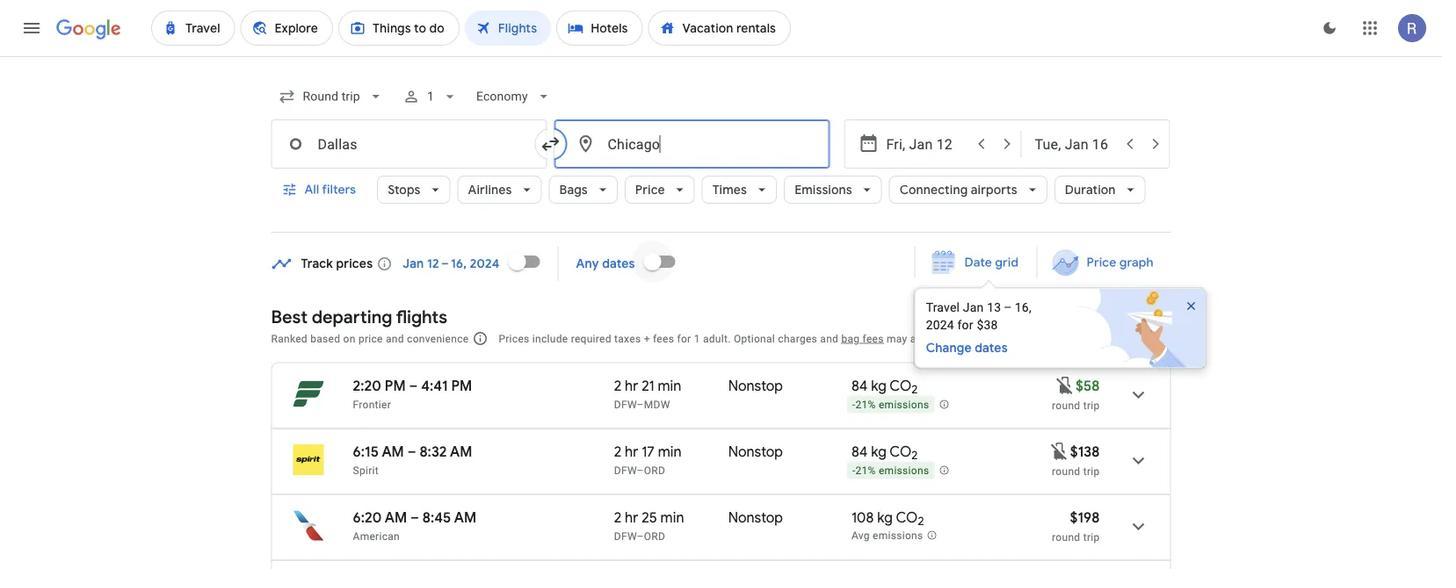 Task type: vqa. For each thing, say whether or not it's contained in the screenshot.
Arrival Time: 8:32 Am. text field
yes



Task type: describe. For each thing, give the bounding box(es) containing it.
– inside the 2 hr 21 min dfw – mdw
[[637, 399, 644, 411]]

main menu image
[[21, 18, 42, 39]]

2:20
[[353, 377, 382, 395]]

2:20 pm – 4:41 pm frontier
[[353, 377, 472, 411]]

2 inside 108 kg co 2
[[918, 515, 925, 529]]

2 down apply.
[[912, 383, 918, 398]]

2 hr 25 min dfw – ord
[[614, 509, 684, 543]]

ranked based on price and convenience
[[271, 333, 469, 345]]

taxes
[[615, 333, 641, 345]]

for $38 change dates
[[926, 318, 1008, 357]]

dfw for 2 hr 25 min
[[614, 531, 637, 543]]

17
[[642, 443, 655, 461]]

best departing flights main content
[[271, 241, 1225, 570]]

Departure text field
[[887, 120, 968, 168]]

25
[[642, 509, 657, 527]]

am right "8:32"
[[450, 443, 473, 461]]

bag fees button
[[842, 333, 884, 345]]

- for 2 hr 21 min
[[853, 399, 856, 412]]

– inside "2 hr 17 min dfw – ord"
[[637, 465, 644, 477]]

airlines
[[468, 182, 512, 198]]

dfw for 2 hr 17 min
[[614, 465, 637, 477]]

price graph button
[[1041, 247, 1168, 279]]

optional
[[734, 333, 776, 345]]

-21% emissions for $138
[[853, 465, 930, 478]]

prices include required taxes + fees for 1 adult. optional charges and bag fees may apply. passenger assistance
[[499, 333, 1051, 345]]

2 inside "2 hr 17 min dfw – ord"
[[614, 443, 622, 461]]

total duration 2 hr 17 min. element
[[614, 443, 729, 464]]

bag
[[842, 333, 860, 345]]

nonstop flight. element for 2 hr 17 min
[[729, 443, 783, 464]]

hr for 21
[[625, 377, 639, 395]]

date grid button
[[919, 247, 1033, 279]]

kg for $58
[[872, 377, 887, 395]]

6:15
[[353, 443, 379, 461]]

filters
[[322, 182, 356, 198]]

Arrival time: 8:32 AM. text field
[[420, 443, 473, 461]]

mdw
[[644, 399, 670, 411]]

connecting
[[900, 182, 968, 198]]

am right '8:45'
[[454, 509, 477, 527]]

emissions for $138
[[879, 465, 930, 478]]

passenger assistance button
[[943, 333, 1051, 345]]

best departing flights
[[271, 306, 448, 328]]

$38
[[977, 318, 998, 333]]

1 inside popup button
[[427, 89, 434, 104]]

avg
[[852, 530, 870, 543]]

Departure time: 6:15 AM. text field
[[353, 443, 404, 461]]

1 button
[[395, 76, 466, 118]]

assistance
[[997, 333, 1051, 345]]

emissions
[[795, 182, 853, 198]]

change appearance image
[[1309, 7, 1351, 49]]

duration
[[1066, 182, 1116, 198]]

this price for this flight doesn't include overhead bin access. if you need a carry-on bag, use the bags filter to update prices. image for $138
[[1050, 441, 1071, 462]]

Return text field
[[1035, 120, 1116, 168]]

prices
[[336, 256, 373, 272]]

bags
[[560, 182, 588, 198]]

Departure time: 2:20 PM. text field
[[353, 377, 406, 395]]

am right 6:15
[[382, 443, 404, 461]]

84 kg co 2 for $58
[[852, 377, 918, 398]]

any dates
[[576, 256, 635, 272]]

spirit
[[353, 465, 379, 477]]

21% for 2 hr 17 min
[[856, 465, 876, 478]]

58 US dollars text field
[[1076, 377, 1100, 395]]

best
[[271, 306, 308, 328]]

departing
[[312, 306, 393, 328]]

1 fees from the left
[[653, 333, 675, 345]]

airlines button
[[458, 169, 542, 211]]

– inside 2 hr 25 min dfw – ord
[[637, 531, 644, 543]]

trip for $138
[[1084, 466, 1100, 478]]

all
[[305, 182, 319, 198]]

13 – 16,
[[988, 301, 1032, 315]]

6:20
[[353, 509, 382, 527]]

connecting airports button
[[889, 169, 1048, 211]]

emissions for $58
[[879, 399, 930, 412]]

travel
[[926, 301, 963, 315]]

hr for 25
[[625, 509, 639, 527]]

by:
[[1126, 331, 1143, 346]]

sort
[[1098, 331, 1123, 346]]

2024 for jan 12 – 16, 2024
[[470, 256, 500, 272]]

jan 13 – 16, 2024
[[926, 301, 1032, 333]]

108
[[852, 509, 874, 527]]

airports
[[971, 182, 1018, 198]]

$198 round trip
[[1053, 509, 1100, 544]]

- for 2 hr 17 min
[[853, 465, 856, 478]]

price graph
[[1087, 255, 1154, 271]]

$198
[[1070, 509, 1100, 527]]

$58
[[1076, 377, 1100, 395]]

2 hr 17 min dfw – ord
[[614, 443, 682, 477]]

passenger
[[943, 333, 995, 345]]

138 US dollars text field
[[1071, 443, 1100, 461]]

co for $58
[[890, 377, 912, 395]]

find the best price region
[[271, 241, 1225, 369]]

2 up 108 kg co 2
[[912, 449, 918, 464]]

track prices
[[301, 256, 373, 272]]

sort by: button
[[1091, 323, 1172, 354]]

connecting airports
[[900, 182, 1018, 198]]

date
[[965, 255, 993, 271]]

1 pm from the left
[[385, 377, 406, 395]]

change dates button
[[926, 340, 1047, 357]]

times
[[713, 182, 747, 198]]

all filters
[[305, 182, 356, 198]]

6:20 am – 8:45 am american
[[353, 509, 477, 543]]

swap origin and destination. image
[[540, 134, 561, 155]]

jan 12 – 16, 2024
[[403, 256, 500, 272]]

on
[[343, 333, 356, 345]]

stops
[[388, 182, 421, 198]]

close image
[[1185, 299, 1199, 313]]

8:32
[[420, 443, 447, 461]]



Task type: locate. For each thing, give the bounding box(es) containing it.
6:15 am – 8:32 am spirit
[[353, 443, 473, 477]]

round down $58 text field
[[1053, 400, 1081, 412]]

2 vertical spatial min
[[661, 509, 684, 527]]

kg inside 108 kg co 2
[[878, 509, 893, 527]]

2 vertical spatial emissions
[[873, 530, 924, 543]]

1 -21% emissions from the top
[[853, 399, 930, 412]]

21% up 108
[[856, 465, 876, 478]]

learn more about ranking image
[[472, 331, 488, 347]]

hr inside 2 hr 25 min dfw – ord
[[625, 509, 639, 527]]

2 left the 21
[[614, 377, 622, 395]]

american
[[353, 531, 400, 543]]

1 vertical spatial hr
[[625, 443, 639, 461]]

price button
[[625, 169, 695, 211]]

0 vertical spatial 84
[[852, 377, 868, 395]]

trip down $138
[[1084, 466, 1100, 478]]

leaves dallas/fort worth international airport at 2:20 pm on friday, january 12 and arrives at chicago midway international airport at 4:41 pm on friday, january 12. element
[[353, 377, 472, 395]]

None text field
[[271, 120, 547, 169], [554, 120, 830, 169], [271, 120, 547, 169], [554, 120, 830, 169]]

1 vertical spatial trip
[[1084, 466, 1100, 478]]

21% for 2 hr 21 min
[[856, 399, 876, 412]]

co for $138
[[890, 443, 912, 461]]

leaves dallas/fort worth international airport at 6:15 am on friday, january 12 and arrives at o'hare international airport at 8:32 am on friday, january 12. element
[[353, 443, 473, 461]]

dfw for 2 hr 21 min
[[614, 399, 637, 411]]

jan up $38
[[963, 301, 984, 315]]

0 vertical spatial nonstop
[[729, 377, 783, 395]]

hr left 25
[[625, 509, 639, 527]]

round for $58
[[1053, 400, 1081, 412]]

1 vertical spatial dates
[[975, 341, 1008, 357]]

0 vertical spatial -
[[853, 399, 856, 412]]

co up avg emissions
[[896, 509, 918, 527]]

price for price graph
[[1087, 255, 1117, 271]]

co inside 108 kg co 2
[[896, 509, 918, 527]]

min right the 21
[[658, 377, 682, 395]]

0 horizontal spatial and
[[386, 333, 404, 345]]

84 kg co 2
[[852, 377, 918, 398], [852, 443, 918, 464]]

21% down bag fees button
[[856, 399, 876, 412]]

2 vertical spatial co
[[896, 509, 918, 527]]

1 trip from the top
[[1084, 400, 1100, 412]]

1 vertical spatial emissions
[[879, 465, 930, 478]]

jan for 13 – 16,
[[963, 301, 984, 315]]

2 left the "17"
[[614, 443, 622, 461]]

0 vertical spatial dates
[[602, 256, 635, 272]]

– inside 2:20 pm – 4:41 pm frontier
[[409, 377, 418, 395]]

1 - from the top
[[853, 399, 856, 412]]

required
[[571, 333, 612, 345]]

0 vertical spatial kg
[[872, 377, 887, 395]]

round trip for $58
[[1053, 400, 1100, 412]]

kg for $138
[[872, 443, 887, 461]]

0 vertical spatial 1
[[427, 89, 434, 104]]

21
[[642, 377, 655, 395]]

total duration 2 hr 25 min. element
[[614, 509, 729, 530]]

min inside "2 hr 17 min dfw – ord"
[[658, 443, 682, 461]]

learn more about tracked prices image
[[377, 256, 392, 272]]

hr left the 21
[[625, 377, 639, 395]]

ord
[[644, 465, 666, 477], [644, 531, 666, 543]]

and right price
[[386, 333, 404, 345]]

1 and from the left
[[386, 333, 404, 345]]

ord down 25
[[644, 531, 666, 543]]

0 vertical spatial ord
[[644, 465, 666, 477]]

1 round trip from the top
[[1053, 400, 1100, 412]]

round down "$198"
[[1053, 532, 1081, 544]]

0 vertical spatial min
[[658, 377, 682, 395]]

-21% emissions down may
[[853, 399, 930, 412]]

1 horizontal spatial 1
[[694, 333, 700, 345]]

1 vertical spatial 2024
[[926, 318, 955, 333]]

0 horizontal spatial fees
[[653, 333, 675, 345]]

1 vertical spatial kg
[[872, 443, 887, 461]]

bags button
[[549, 169, 618, 211]]

none search field containing all filters
[[271, 76, 1172, 233]]

2 pm from the left
[[451, 377, 472, 395]]

track
[[301, 256, 333, 272]]

3 round from the top
[[1053, 532, 1081, 544]]

pm right 4:41
[[451, 377, 472, 395]]

dfw down total duration 2 hr 17 min. element
[[614, 465, 637, 477]]

0 horizontal spatial 1
[[427, 89, 434, 104]]

ord for 17
[[644, 465, 666, 477]]

for left adult.
[[677, 333, 691, 345]]

emissions up 108 kg co 2
[[879, 465, 930, 478]]

1 vertical spatial -21% emissions
[[853, 465, 930, 478]]

this price for this flight doesn't include overhead bin access. if you need a carry-on bag, use the bags filter to update prices. image up "$198"
[[1050, 441, 1071, 462]]

2
[[614, 377, 622, 395], [912, 383, 918, 398], [614, 443, 622, 461], [912, 449, 918, 464], [614, 509, 622, 527], [918, 515, 925, 529]]

0 vertical spatial co
[[890, 377, 912, 395]]

2 84 from the top
[[852, 443, 868, 461]]

– left "8:32"
[[408, 443, 416, 461]]

1 vertical spatial 1
[[694, 333, 700, 345]]

nonstop for 2 hr 17 min
[[729, 443, 783, 461]]

pm
[[385, 377, 406, 395], [451, 377, 472, 395]]

2 - from the top
[[853, 465, 856, 478]]

2 vertical spatial trip
[[1084, 532, 1100, 544]]

hr inside "2 hr 17 min dfw – ord"
[[625, 443, 639, 461]]

grid
[[996, 255, 1019, 271]]

0 vertical spatial jan
[[403, 256, 424, 272]]

ranked
[[271, 333, 308, 345]]

1 vertical spatial price
[[1087, 255, 1117, 271]]

0 vertical spatial trip
[[1084, 400, 1100, 412]]

trip
[[1084, 400, 1100, 412], [1084, 466, 1100, 478], [1084, 532, 1100, 544]]

kg up avg emissions
[[878, 509, 893, 527]]

trip down "$198"
[[1084, 532, 1100, 544]]

co
[[890, 377, 912, 395], [890, 443, 912, 461], [896, 509, 918, 527]]

price right 'bags' popup button
[[636, 182, 665, 198]]

2 -21% emissions from the top
[[853, 465, 930, 478]]

0 vertical spatial round trip
[[1053, 400, 1100, 412]]

0 horizontal spatial pm
[[385, 377, 406, 395]]

108 kg co 2
[[852, 509, 925, 529]]

Departure time: 6:20 AM. text field
[[353, 509, 407, 527]]

times button
[[702, 169, 777, 211]]

0 vertical spatial 21%
[[856, 399, 876, 412]]

4:41
[[421, 377, 448, 395]]

2 round trip from the top
[[1053, 466, 1100, 478]]

jan
[[403, 256, 424, 272], [963, 301, 984, 315]]

None field
[[271, 81, 392, 113], [469, 81, 560, 113], [271, 81, 392, 113], [469, 81, 560, 113]]

1 horizontal spatial pm
[[451, 377, 472, 395]]

co down may
[[890, 377, 912, 395]]

2 up avg emissions
[[918, 515, 925, 529]]

jan inside jan 13 – 16, 2024
[[963, 301, 984, 315]]

ord for 25
[[644, 531, 666, 543]]

ord down the "17"
[[644, 465, 666, 477]]

1
[[427, 89, 434, 104], [694, 333, 700, 345]]

dfw left mdw
[[614, 399, 637, 411]]

12 – 16,
[[427, 256, 467, 272]]

3 dfw from the top
[[614, 531, 637, 543]]

1 vertical spatial round
[[1053, 466, 1081, 478]]

am up the american
[[385, 509, 407, 527]]

1 vertical spatial nonstop flight. element
[[729, 443, 783, 464]]

+
[[644, 333, 650, 345]]

this price for this flight doesn't include overhead bin access. if you need a carry-on bag, use the bags filter to update prices. image for $58
[[1055, 375, 1076, 396]]

frontier
[[353, 399, 391, 411]]

2024 down travel at the bottom
[[926, 318, 955, 333]]

dfw inside "2 hr 17 min dfw – ord"
[[614, 465, 637, 477]]

date grid
[[965, 255, 1019, 271]]

1 horizontal spatial and
[[821, 333, 839, 345]]

3 trip from the top
[[1084, 532, 1100, 544]]

avg emissions
[[852, 530, 924, 543]]

min for 2 hr 17 min
[[658, 443, 682, 461]]

nonstop for 2 hr 21 min
[[729, 377, 783, 395]]

2 vertical spatial round
[[1053, 532, 1081, 544]]

stops button
[[377, 169, 451, 211]]

2 hr 21 min dfw – mdw
[[614, 377, 682, 411]]

ord inside "2 hr 17 min dfw – ord"
[[644, 465, 666, 477]]

round trip down $138
[[1053, 466, 1100, 478]]

min
[[658, 377, 682, 395], [658, 443, 682, 461], [661, 509, 684, 527]]

include
[[533, 333, 568, 345]]

price
[[359, 333, 383, 345]]

– down the 21
[[637, 399, 644, 411]]

0 vertical spatial dfw
[[614, 399, 637, 411]]

apply.
[[911, 333, 940, 345]]

emissions down 108 kg co 2
[[873, 530, 924, 543]]

2024 for jan 13 – 16, 2024
[[926, 318, 955, 333]]

price inside button
[[1087, 255, 1117, 271]]

round trip down $58 text field
[[1053, 400, 1100, 412]]

for inside for $38 change dates
[[958, 318, 974, 333]]

ord inside 2 hr 25 min dfw – ord
[[644, 531, 666, 543]]

- up 108
[[853, 465, 856, 478]]

hr left the "17"
[[625, 443, 639, 461]]

emissions button
[[784, 169, 882, 211]]

2 fees from the left
[[863, 333, 884, 345]]

pm right 2:20
[[385, 377, 406, 395]]

– left '8:45'
[[411, 509, 419, 527]]

1 horizontal spatial dates
[[975, 341, 1008, 357]]

2024 right 12 – 16,
[[470, 256, 500, 272]]

trip for $58
[[1084, 400, 1100, 412]]

and left bag
[[821, 333, 839, 345]]

1 horizontal spatial price
[[1087, 255, 1117, 271]]

1 vertical spatial this price for this flight doesn't include overhead bin access. if you need a carry-on bag, use the bags filter to update prices. image
[[1050, 441, 1071, 462]]

trip down $58 text field
[[1084, 400, 1100, 412]]

total duration 2 hr 21 min. element
[[614, 377, 729, 398]]

dfw
[[614, 399, 637, 411], [614, 465, 637, 477], [614, 531, 637, 543]]

jan for 12 – 16,
[[403, 256, 424, 272]]

any
[[576, 256, 599, 272]]

round trip
[[1053, 400, 1100, 412], [1053, 466, 1100, 478]]

1 vertical spatial 84 kg co 2
[[852, 443, 918, 464]]

3 nonstop flight. element from the top
[[729, 509, 783, 530]]

min inside 2 hr 25 min dfw – ord
[[661, 509, 684, 527]]

for left $38
[[958, 318, 974, 333]]

emissions down may
[[879, 399, 930, 412]]

1 horizontal spatial 2024
[[926, 318, 955, 333]]

charges
[[778, 333, 818, 345]]

min right 25
[[661, 509, 684, 527]]

2 nonstop flight. element from the top
[[729, 443, 783, 464]]

-21% emissions for $58
[[853, 399, 930, 412]]

2 vertical spatial hr
[[625, 509, 639, 527]]

round for $138
[[1053, 466, 1081, 478]]

3 hr from the top
[[625, 509, 639, 527]]

2 round from the top
[[1053, 466, 1081, 478]]

2 vertical spatial nonstop
[[729, 509, 783, 527]]

0 vertical spatial nonstop flight. element
[[729, 377, 783, 398]]

2 inside 2 hr 25 min dfw – ord
[[614, 509, 622, 527]]

fees right '+'
[[653, 333, 675, 345]]

1 horizontal spatial fees
[[863, 333, 884, 345]]

2 inside the 2 hr 21 min dfw – mdw
[[614, 377, 622, 395]]

price inside popup button
[[636, 182, 665, 198]]

2 and from the left
[[821, 333, 839, 345]]

None search field
[[271, 76, 1172, 233]]

flight details. leaves dallas/fort worth international airport at 6:20 am on friday, january 12 and arrives at o'hare international airport at 8:45 am on friday, january 12. image
[[1118, 506, 1160, 548]]

min for 2 hr 25 min
[[661, 509, 684, 527]]

dfw inside 2 hr 25 min dfw – ord
[[614, 531, 637, 543]]

kg down bag fees button
[[872, 377, 887, 395]]

2 vertical spatial kg
[[878, 509, 893, 527]]

2 dfw from the top
[[614, 465, 637, 477]]

0 horizontal spatial 2024
[[470, 256, 500, 272]]

0 vertical spatial 84 kg co 2
[[852, 377, 918, 398]]

1 21% from the top
[[856, 399, 876, 412]]

co up 108 kg co 2
[[890, 443, 912, 461]]

2 vertical spatial dfw
[[614, 531, 637, 543]]

kg up 108 kg co 2
[[872, 443, 887, 461]]

Arrival time: 8:45 AM. text field
[[423, 509, 477, 527]]

1 round from the top
[[1053, 400, 1081, 412]]

1 horizontal spatial jan
[[963, 301, 984, 315]]

nonstop flight. element for 2 hr 21 min
[[729, 377, 783, 398]]

leaves dallas/fort worth international airport at 6:20 am on friday, january 12 and arrives at o'hare international airport at 8:45 am on friday, january 12. element
[[353, 509, 477, 527]]

1 vertical spatial round trip
[[1053, 466, 1100, 478]]

2 vertical spatial nonstop flight. element
[[729, 509, 783, 530]]

nonstop flight. element
[[729, 377, 783, 398], [729, 443, 783, 464], [729, 509, 783, 530]]

1 dfw from the top
[[614, 399, 637, 411]]

graph
[[1120, 255, 1154, 271]]

based
[[311, 333, 341, 345]]

min right the "17"
[[658, 443, 682, 461]]

loading results progress bar
[[0, 56, 1443, 60]]

84 for 2 hr 21 min
[[852, 377, 868, 395]]

– down the "17"
[[637, 465, 644, 477]]

nonstop flight. element for 2 hr 25 min
[[729, 509, 783, 530]]

change
[[926, 341, 972, 357]]

0 vertical spatial price
[[636, 182, 665, 198]]

jan right learn more about tracked prices "icon" on the left of the page
[[403, 256, 424, 272]]

this price for this flight doesn't include overhead bin access. if you need a carry-on bag, use the bags filter to update prices. image up the $138 text box
[[1055, 375, 1076, 396]]

round down $138
[[1053, 466, 1081, 478]]

84 kg co 2 down may
[[852, 377, 918, 398]]

adult.
[[703, 333, 731, 345]]

2 nonstop from the top
[[729, 443, 783, 461]]

84 kg co 2 up 108 kg co 2
[[852, 443, 918, 464]]

flight details. leaves dallas/fort worth international airport at 2:20 pm on friday, january 12 and arrives at chicago midway international airport at 4:41 pm on friday, january 12. image
[[1118, 374, 1160, 416]]

-21% emissions up 108 kg co 2
[[853, 465, 930, 478]]

84 kg co 2 for $138
[[852, 443, 918, 464]]

0 vertical spatial round
[[1053, 400, 1081, 412]]

0 vertical spatial 2024
[[470, 256, 500, 272]]

– left 4:41
[[409, 377, 418, 395]]

duration button
[[1055, 169, 1146, 211]]

2024 inside jan 13 – 16, 2024
[[926, 318, 955, 333]]

1 vertical spatial -
[[853, 465, 856, 478]]

1 vertical spatial min
[[658, 443, 682, 461]]

dates inside for $38 change dates
[[975, 341, 1008, 357]]

1 horizontal spatial for
[[958, 318, 974, 333]]

84
[[852, 377, 868, 395], [852, 443, 868, 461]]

may
[[887, 333, 908, 345]]

0 horizontal spatial jan
[[403, 256, 424, 272]]

dates down $38
[[975, 341, 1008, 357]]

prices
[[499, 333, 530, 345]]

-
[[853, 399, 856, 412], [853, 465, 856, 478]]

round
[[1053, 400, 1081, 412], [1053, 466, 1081, 478], [1053, 532, 1081, 544]]

1 vertical spatial 84
[[852, 443, 868, 461]]

2024
[[470, 256, 500, 272], [926, 318, 955, 333]]

– down 25
[[637, 531, 644, 543]]

convenience
[[407, 333, 469, 345]]

0 horizontal spatial dates
[[602, 256, 635, 272]]

1 84 kg co 2 from the top
[[852, 377, 918, 398]]

1 nonstop from the top
[[729, 377, 783, 395]]

1 vertical spatial co
[[890, 443, 912, 461]]

hr inside the 2 hr 21 min dfw – mdw
[[625, 377, 639, 395]]

– inside 6:15 am – 8:32 am spirit
[[408, 443, 416, 461]]

kg
[[872, 377, 887, 395], [872, 443, 887, 461], [878, 509, 893, 527]]

and
[[386, 333, 404, 345], [821, 333, 839, 345]]

fees right bag
[[863, 333, 884, 345]]

- down bag
[[853, 399, 856, 412]]

1 vertical spatial nonstop
[[729, 443, 783, 461]]

emissions
[[879, 399, 930, 412], [879, 465, 930, 478], [873, 530, 924, 543]]

hr for 17
[[625, 443, 639, 461]]

2 ord from the top
[[644, 531, 666, 543]]

trip inside $198 round trip
[[1084, 532, 1100, 544]]

price for price
[[636, 182, 665, 198]]

dates
[[602, 256, 635, 272], [975, 341, 1008, 357]]

1 vertical spatial 21%
[[856, 465, 876, 478]]

84 for 2 hr 17 min
[[852, 443, 868, 461]]

0 vertical spatial -21% emissions
[[853, 399, 930, 412]]

2 hr from the top
[[625, 443, 639, 461]]

sort by:
[[1098, 331, 1143, 346]]

this price for this flight doesn't include overhead bin access. if you need a carry-on bag, use the bags filter to update prices. image
[[1055, 375, 1076, 396], [1050, 441, 1071, 462]]

84 up 108
[[852, 443, 868, 461]]

1 inside best departing flights main content
[[694, 333, 700, 345]]

0 horizontal spatial for
[[677, 333, 691, 345]]

flight details. leaves dallas/fort worth international airport at 6:15 am on friday, january 12 and arrives at o'hare international airport at 8:32 am on friday, january 12. image
[[1118, 440, 1160, 482]]

Arrival time: 4:41 PM. text field
[[421, 377, 472, 395]]

round inside $198 round trip
[[1053, 532, 1081, 544]]

1 vertical spatial jan
[[963, 301, 984, 315]]

8:45
[[423, 509, 451, 527]]

0 vertical spatial this price for this flight doesn't include overhead bin access. if you need a carry-on bag, use the bags filter to update prices. image
[[1055, 375, 1076, 396]]

2 trip from the top
[[1084, 466, 1100, 478]]

2 left 25
[[614, 509, 622, 527]]

dfw inside the 2 hr 21 min dfw – mdw
[[614, 399, 637, 411]]

min inside the 2 hr 21 min dfw – mdw
[[658, 377, 682, 395]]

2 84 kg co 2 from the top
[[852, 443, 918, 464]]

1 vertical spatial dfw
[[614, 465, 637, 477]]

3 nonstop from the top
[[729, 509, 783, 527]]

round trip for $138
[[1053, 466, 1100, 478]]

2 21% from the top
[[856, 465, 876, 478]]

0 vertical spatial hr
[[625, 377, 639, 395]]

all filters button
[[271, 169, 370, 211]]

flights
[[396, 306, 448, 328]]

min for 2 hr 21 min
[[658, 377, 682, 395]]

1 nonstop flight. element from the top
[[729, 377, 783, 398]]

1 ord from the top
[[644, 465, 666, 477]]

1 hr from the top
[[625, 377, 639, 395]]

198 US dollars text field
[[1070, 509, 1100, 527]]

0 vertical spatial emissions
[[879, 399, 930, 412]]

0 horizontal spatial price
[[636, 182, 665, 198]]

dates right any
[[602, 256, 635, 272]]

dfw down total duration 2 hr 25 min. element
[[614, 531, 637, 543]]

1 84 from the top
[[852, 377, 868, 395]]

hr
[[625, 377, 639, 395], [625, 443, 639, 461], [625, 509, 639, 527]]

price left 'graph'
[[1087, 255, 1117, 271]]

nonstop for 2 hr 25 min
[[729, 509, 783, 527]]

1 vertical spatial ord
[[644, 531, 666, 543]]

84 down bag fees button
[[852, 377, 868, 395]]

– inside the 6:20 am – 8:45 am american
[[411, 509, 419, 527]]

$138
[[1071, 443, 1100, 461]]



